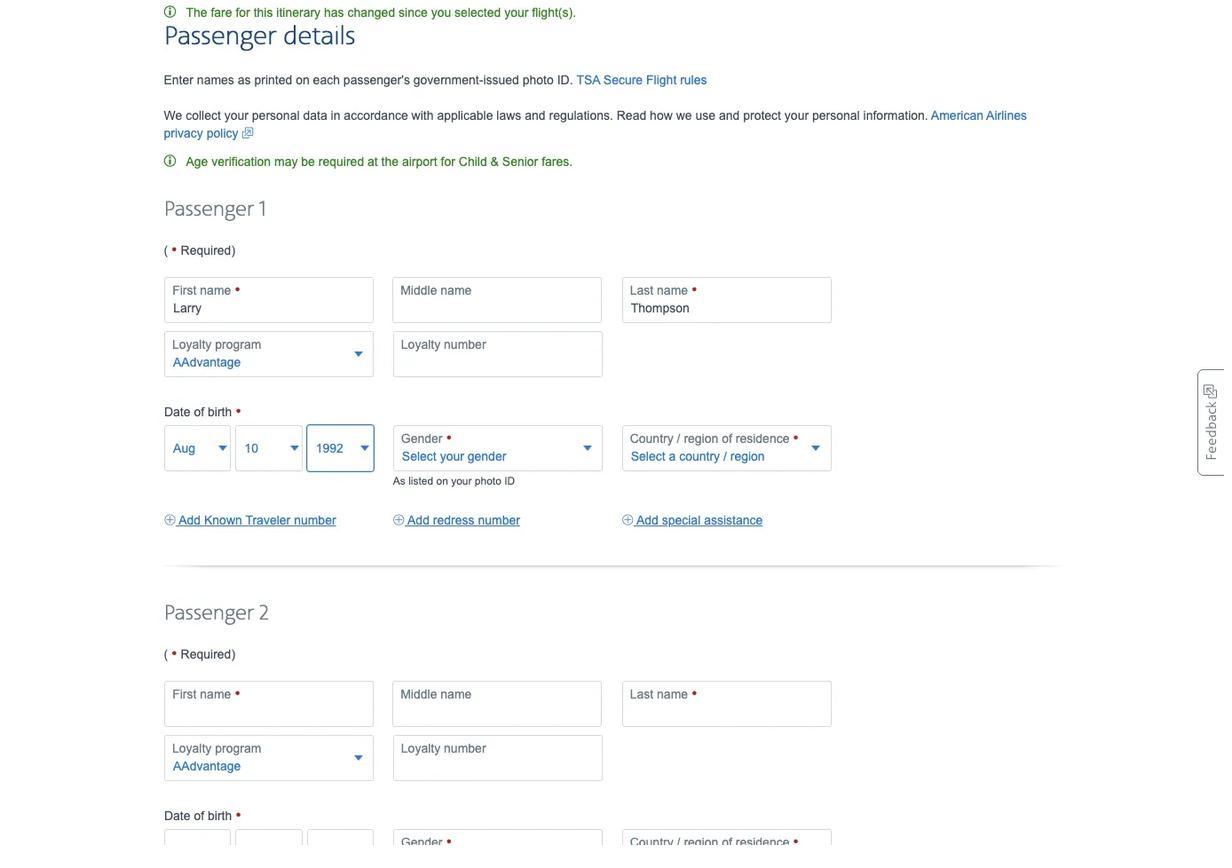 Task type: locate. For each thing, give the bounding box(es) containing it.
0 vertical spatial last name text field
[[622, 277, 832, 323]]

( down passenger 1
[[164, 243, 171, 257]]

for left "this"
[[236, 5, 250, 19]]

in
[[331, 108, 341, 122]]

on right listed at the bottom left
[[436, 475, 448, 487]]

passenger down age
[[164, 197, 254, 223]]

program for 2
[[215, 741, 261, 756]]

) down passenger 2
[[231, 647, 235, 661]]

date of birth for passenger 1
[[164, 405, 235, 419]]

add inside popup button
[[637, 513, 659, 527]]

0 vertical spatial loyalty number text field
[[393, 331, 603, 377]]

first name down passenger 2
[[172, 687, 235, 701]]

0 vertical spatial on
[[296, 73, 310, 87]]

add left redress at the bottom of the page
[[408, 513, 430, 527]]

2 vertical spatial of
[[194, 809, 204, 823]]

0 horizontal spatial photo
[[475, 475, 502, 487]]

add inside button
[[179, 513, 201, 527]]

passenger details
[[164, 20, 356, 53]]

required ) down passenger 1
[[177, 243, 235, 257]]

add left known
[[179, 513, 201, 527]]

loyalty number down middle name text field
[[401, 337, 486, 351]]

for left child
[[441, 154, 455, 169]]

2 horizontal spatial add
[[637, 513, 659, 527]]

Last name text field
[[622, 277, 832, 323], [622, 681, 832, 727]]

add left special
[[637, 513, 659, 527]]

1 vertical spatial last name
[[630, 687, 692, 701]]

1 first from the top
[[172, 283, 197, 297]]

first down passenger 1
[[172, 283, 197, 297]]

2 birth from the top
[[208, 809, 232, 823]]

1 vertical spatial for
[[441, 154, 455, 169]]

1 loyalty program from the top
[[172, 337, 261, 351]]

loyalty number text field down middle name text box
[[393, 735, 603, 781]]

2 and from the left
[[719, 108, 740, 122]]

passenger 1
[[164, 197, 266, 223]]

regulations.
[[549, 108, 614, 122]]

0 vertical spatial birth
[[208, 405, 232, 419]]

your up newpage image on the left top
[[224, 108, 249, 122]]

2 ( from the top
[[164, 647, 171, 661]]

1 loyalty number from the top
[[401, 337, 486, 351]]

passenger
[[164, 20, 277, 53], [164, 197, 254, 223], [164, 601, 254, 627]]

(
[[164, 243, 171, 257], [164, 647, 171, 661]]

2 date of birth from the top
[[164, 809, 235, 823]]

laws
[[497, 108, 522, 122]]

1 horizontal spatial add image
[[393, 511, 405, 529]]

required )
[[177, 243, 235, 257], [177, 647, 235, 661]]

date for passenger 1
[[164, 405, 191, 419]]

1 vertical spatial loyalty number
[[401, 741, 486, 756]]

redress
[[433, 513, 475, 527]]

1 vertical spatial date
[[164, 809, 191, 823]]

may
[[274, 154, 298, 169]]

0 horizontal spatial add image
[[164, 511, 176, 529]]

loyalty number text field down middle name text field
[[393, 331, 603, 377]]

1 add from the left
[[179, 513, 201, 527]]

add image left known
[[164, 511, 176, 529]]

1 required ) from the top
[[177, 243, 235, 257]]

1 last name text field from the top
[[622, 277, 832, 323]]

tsa secure flight rules button
[[577, 71, 707, 89]]

) down passenger 1
[[231, 243, 235, 257]]

add known traveler number
[[179, 513, 336, 527]]

0 vertical spatial middle
[[401, 283, 437, 297]]

add image
[[164, 511, 176, 529], [393, 511, 405, 529], [622, 511, 634, 529]]

1 vertical spatial last
[[630, 687, 654, 701]]

1 vertical spatial (
[[164, 647, 171, 661]]

0 vertical spatial loyalty program
[[172, 337, 261, 351]]

0 horizontal spatial add
[[179, 513, 201, 527]]

country
[[630, 431, 674, 446]]

passenger for passenger 2
[[164, 601, 254, 627]]

2 middle name from the top
[[401, 687, 472, 701]]

required image
[[171, 241, 177, 259], [235, 282, 241, 298], [692, 282, 698, 298], [235, 403, 241, 421], [446, 431, 452, 447], [171, 645, 177, 663], [446, 835, 452, 845], [793, 835, 799, 845]]

0 horizontal spatial on
[[296, 73, 310, 87]]

1 passenger from the top
[[164, 20, 277, 53]]

0 vertical spatial (
[[164, 243, 171, 257]]

0 vertical spatial required
[[181, 243, 231, 257]]

2 first name from the top
[[172, 687, 235, 701]]

0 vertical spatial passenger
[[164, 20, 277, 53]]

2 loyalty program from the top
[[172, 741, 261, 756]]

required ) for passenger 2
[[177, 647, 235, 661]]

number inside button
[[294, 513, 336, 527]]

loyalty program for 1
[[172, 337, 261, 351]]

2 last name from the top
[[630, 687, 692, 701]]

2 required ) from the top
[[177, 647, 235, 661]]

personal left information.
[[813, 108, 860, 122]]

3 add from the left
[[637, 513, 659, 527]]

middle
[[401, 283, 437, 297], [401, 687, 437, 701]]

the
[[382, 154, 399, 169]]

enter names as printed on each passenger's government-issued photo id. tsa secure flight rules
[[164, 73, 707, 87]]

1 ) from the top
[[231, 243, 235, 257]]

1 vertical spatial )
[[231, 647, 235, 661]]

with
[[412, 108, 434, 122]]

2 passenger from the top
[[164, 197, 254, 223]]

photo
[[523, 73, 554, 87], [475, 475, 502, 487]]

photo left id.
[[523, 73, 554, 87]]

last name for passenger 1
[[630, 283, 692, 297]]

2 last from the top
[[630, 687, 654, 701]]

1 middle from the top
[[401, 283, 437, 297]]

birth
[[208, 405, 232, 419], [208, 809, 232, 823]]

birth for 1
[[208, 405, 232, 419]]

first name down passenger 1
[[172, 283, 235, 297]]

1 personal from the left
[[252, 108, 300, 122]]

add image for add special assistance
[[622, 511, 634, 529]]

2 loyalty number text field from the top
[[393, 735, 603, 781]]

2 add from the left
[[408, 513, 430, 527]]

photo left id
[[475, 475, 502, 487]]

1 loyalty number text field from the top
[[393, 331, 603, 377]]

flight
[[647, 73, 677, 87]]

0 vertical spatial required )
[[177, 243, 235, 257]]

selected
[[455, 5, 501, 19]]

program down first name text field
[[215, 741, 261, 756]]

required down passenger 2
[[181, 647, 231, 661]]

1 and from the left
[[525, 108, 546, 122]]

1 vertical spatial required
[[181, 647, 231, 661]]

2 loyalty number from the top
[[401, 741, 486, 756]]

loyalty program
[[172, 337, 261, 351], [172, 741, 261, 756]]

printed
[[254, 73, 292, 87]]

loyalty
[[172, 337, 212, 351], [401, 337, 441, 351], [172, 741, 212, 756], [401, 741, 441, 756]]

required
[[181, 243, 231, 257], [181, 647, 231, 661]]

0 vertical spatial last name
[[630, 283, 692, 297]]

airport
[[402, 154, 438, 169]]

issued
[[483, 73, 519, 87]]

how
[[650, 108, 673, 122]]

1 vertical spatial photo
[[475, 475, 502, 487]]

1 horizontal spatial on
[[436, 475, 448, 487]]

1 vertical spatial loyalty program
[[172, 741, 261, 756]]

0 vertical spatial for
[[236, 5, 250, 19]]

last name
[[630, 283, 692, 297], [630, 687, 692, 701]]

1 vertical spatial required )
[[177, 647, 235, 661]]

2 date from the top
[[164, 809, 191, 823]]

2 required from the top
[[181, 647, 231, 661]]

required image for country / region of residence
[[793, 431, 799, 447]]

1 date of birth from the top
[[164, 405, 235, 419]]

region
[[684, 431, 719, 446]]

add inside button
[[408, 513, 430, 527]]

names
[[197, 73, 234, 87]]

gender
[[401, 431, 446, 446]]

2 program from the top
[[215, 741, 261, 756]]

be
[[301, 154, 315, 169]]

2 vertical spatial passenger
[[164, 601, 254, 627]]

2
[[259, 601, 269, 627]]

0 vertical spatial )
[[231, 243, 235, 257]]

personal
[[252, 108, 300, 122], [813, 108, 860, 122]]

accordance
[[344, 108, 408, 122]]

last name text field for passenger 2
[[622, 681, 832, 727]]

government-
[[414, 73, 483, 87]]

fares.
[[542, 154, 573, 169]]

1 vertical spatial passenger
[[164, 197, 254, 223]]

1 vertical spatial first name
[[172, 687, 235, 701]]

information.
[[864, 108, 929, 122]]

required down passenger 1
[[181, 243, 231, 257]]

passenger down the fare
[[164, 20, 277, 53]]

loyalty program down first name text field
[[172, 741, 261, 756]]

1 vertical spatial date of birth
[[164, 809, 235, 823]]

loyalty program down first name text box
[[172, 337, 261, 351]]

add redress number
[[408, 513, 520, 527]]

1 vertical spatial middle
[[401, 687, 437, 701]]

) for 2
[[231, 647, 235, 661]]

1 vertical spatial loyalty number text field
[[393, 735, 603, 781]]

number right traveler
[[294, 513, 336, 527]]

2 horizontal spatial add image
[[622, 511, 634, 529]]

middle name
[[401, 283, 472, 297], [401, 687, 472, 701]]

0 horizontal spatial and
[[525, 108, 546, 122]]

for
[[236, 5, 250, 19], [441, 154, 455, 169]]

)
[[231, 243, 235, 257], [231, 647, 235, 661]]

1 horizontal spatial personal
[[813, 108, 860, 122]]

2 ) from the top
[[231, 647, 235, 661]]

1 last from the top
[[630, 283, 654, 297]]

/
[[677, 431, 681, 446]]

date of birth
[[164, 405, 235, 419], [164, 809, 235, 823]]

policy
[[207, 126, 238, 140]]

1 horizontal spatial photo
[[523, 73, 554, 87]]

0 vertical spatial first name
[[172, 283, 235, 297]]

required for passenger 1
[[181, 243, 231, 257]]

as
[[393, 475, 406, 487]]

required ) down passenger 2
[[177, 647, 235, 661]]

required image
[[793, 431, 799, 447], [235, 686, 241, 702], [692, 686, 698, 702], [235, 807, 241, 825]]

your right protect
[[785, 108, 809, 122]]

1 date from the top
[[164, 405, 191, 419]]

2 first from the top
[[172, 687, 197, 701]]

your
[[505, 5, 529, 19], [224, 108, 249, 122], [785, 108, 809, 122], [451, 475, 472, 487]]

id.
[[557, 73, 573, 87]]

rules
[[680, 73, 707, 87]]

data
[[303, 108, 327, 122]]

assistance
[[704, 513, 763, 527]]

each
[[313, 73, 340, 87]]

2 last name text field from the top
[[622, 681, 832, 727]]

1 horizontal spatial and
[[719, 108, 740, 122]]

loyalty number
[[401, 337, 486, 351], [401, 741, 486, 756]]

name
[[200, 283, 231, 297], [441, 283, 472, 297], [657, 283, 688, 297], [200, 687, 231, 701], [441, 687, 472, 701], [657, 687, 688, 701]]

add special assistance button
[[622, 511, 763, 529]]

child
[[459, 154, 487, 169]]

0 vertical spatial loyalty number
[[401, 337, 486, 351]]

first name
[[172, 283, 235, 297], [172, 687, 235, 701]]

1 vertical spatial last name text field
[[622, 681, 832, 727]]

Loyalty number text field
[[393, 331, 603, 377], [393, 735, 603, 781]]

the fare for this itinerary has changed since you selected your flight(s).
[[182, 5, 576, 19]]

1 vertical spatial birth
[[208, 809, 232, 823]]

program down first name text box
[[215, 337, 261, 351]]

add for add redress number
[[408, 513, 430, 527]]

add image left special
[[622, 511, 634, 529]]

on left each
[[296, 73, 310, 87]]

0 vertical spatial last
[[630, 283, 654, 297]]

0 vertical spatial date of birth
[[164, 405, 235, 419]]

add image down as on the bottom left
[[393, 511, 405, 529]]

2 add image from the left
[[393, 511, 405, 529]]

loyalty number down middle name text box
[[401, 741, 486, 756]]

1 vertical spatial middle name
[[401, 687, 472, 701]]

number down id
[[478, 513, 520, 527]]

you
[[431, 5, 451, 19]]

and right use
[[719, 108, 740, 122]]

personal up newpage image on the left top
[[252, 108, 300, 122]]

first down passenger 2
[[172, 687, 197, 701]]

1 birth from the top
[[208, 405, 232, 419]]

fare
[[211, 5, 232, 19]]

1 middle name from the top
[[401, 283, 472, 297]]

and
[[525, 108, 546, 122], [719, 108, 740, 122]]

first name for passenger 1
[[172, 283, 235, 297]]

3 add image from the left
[[622, 511, 634, 529]]

0 vertical spatial program
[[215, 337, 261, 351]]

1 ( from the top
[[164, 243, 171, 257]]

0 vertical spatial first
[[172, 283, 197, 297]]

0 vertical spatial photo
[[523, 73, 554, 87]]

program
[[215, 337, 261, 351], [215, 741, 261, 756]]

1 program from the top
[[215, 337, 261, 351]]

collect
[[186, 108, 221, 122]]

0 vertical spatial of
[[194, 405, 204, 419]]

1 last name from the top
[[630, 283, 692, 297]]

1 horizontal spatial add
[[408, 513, 430, 527]]

1 required from the top
[[181, 243, 231, 257]]

use
[[696, 108, 716, 122]]

0 vertical spatial middle name
[[401, 283, 472, 297]]

( down passenger 2
[[164, 647, 171, 661]]

1 add image from the left
[[164, 511, 176, 529]]

passenger left 2
[[164, 601, 254, 627]]

0 horizontal spatial personal
[[252, 108, 300, 122]]

number
[[444, 337, 486, 351], [294, 513, 336, 527], [478, 513, 520, 527], [444, 741, 486, 756]]

0 vertical spatial date
[[164, 405, 191, 419]]

residence
[[736, 431, 790, 446]]

1 vertical spatial first
[[172, 687, 197, 701]]

loyalty program for 2
[[172, 741, 261, 756]]

of
[[194, 405, 204, 419], [722, 431, 733, 446], [194, 809, 204, 823]]

date
[[164, 405, 191, 419], [164, 809, 191, 823]]

3 passenger from the top
[[164, 601, 254, 627]]

add known traveler number button
[[164, 511, 336, 529]]

first for passenger 1
[[172, 283, 197, 297]]

1 horizontal spatial for
[[441, 154, 455, 169]]

1 first name from the top
[[172, 283, 235, 297]]

1 vertical spatial program
[[215, 741, 261, 756]]

name for middle name text box
[[441, 687, 472, 701]]

2 middle from the top
[[401, 687, 437, 701]]

and right laws
[[525, 108, 546, 122]]



Task type: vqa. For each thing, say whether or not it's contained in the screenshot.
second Search Image from left
no



Task type: describe. For each thing, give the bounding box(es) containing it.
add for add special assistance
[[637, 513, 659, 527]]

Middle name text field
[[393, 681, 602, 727]]

of for passenger 1
[[194, 405, 204, 419]]

privacy
[[164, 126, 203, 140]]

itinerary
[[276, 5, 321, 19]]

country / region of residence
[[630, 431, 793, 446]]

( for passenger 2
[[164, 647, 171, 661]]

loyalty number text field for 1
[[393, 331, 603, 377]]

age verification may be required at the airport for child & senior fares.
[[182, 154, 573, 169]]

leave feedback, opens external site in new window image
[[1198, 369, 1225, 476]]

name for first name text box
[[200, 283, 231, 297]]

as listed on your photo id
[[393, 475, 515, 487]]

has
[[324, 5, 344, 19]]

Middle name text field
[[393, 277, 602, 323]]

since
[[399, 5, 428, 19]]

passenger for passenger details
[[164, 20, 277, 53]]

last for passenger 2
[[630, 687, 654, 701]]

1 vertical spatial of
[[722, 431, 733, 446]]

age
[[186, 154, 208, 169]]

required image for first name
[[235, 686, 241, 702]]

First name text field
[[164, 681, 374, 727]]

add redress number button
[[393, 511, 520, 529]]

of for passenger 2
[[194, 809, 204, 823]]

applicable
[[437, 108, 493, 122]]

required
[[319, 154, 364, 169]]

First name text field
[[164, 277, 374, 323]]

) for 1
[[231, 243, 235, 257]]

american airlines privacy policy
[[164, 108, 1027, 140]]

at
[[368, 154, 378, 169]]

id
[[505, 475, 515, 487]]

loyalty number for 2
[[401, 741, 486, 756]]

passenger for passenger 1
[[164, 197, 254, 223]]

number inside button
[[478, 513, 520, 527]]

traveler
[[245, 513, 291, 527]]

first name for passenger 2
[[172, 687, 235, 701]]

known
[[204, 513, 242, 527]]

passenger 2
[[164, 601, 269, 627]]

required image for date of birth
[[235, 807, 241, 825]]

loyalty number text field for 2
[[393, 735, 603, 781]]

last name text field for passenger 1
[[622, 277, 832, 323]]

passenger's
[[344, 73, 410, 87]]

&
[[491, 154, 499, 169]]

date of birth for passenger 2
[[164, 809, 235, 823]]

we collect your personal data in accordance with applicable laws and regulations. read how we use and protect your personal information.
[[164, 108, 931, 122]]

0 horizontal spatial for
[[236, 5, 250, 19]]

name for middle name text field
[[441, 283, 472, 297]]

( for passenger 1
[[164, 243, 171, 257]]

protect
[[743, 108, 781, 122]]

add image for add redress number
[[393, 511, 405, 529]]

1
[[259, 197, 266, 223]]

add image for add known traveler number
[[164, 511, 176, 529]]

2 personal from the left
[[813, 108, 860, 122]]

read
[[617, 108, 647, 122]]

last name for passenger 2
[[630, 687, 692, 701]]

your left flight(s).
[[505, 5, 529, 19]]

senior
[[502, 154, 538, 169]]

newpage image
[[242, 124, 253, 142]]

1 vertical spatial on
[[436, 475, 448, 487]]

listed
[[409, 475, 434, 487]]

required for passenger 2
[[181, 647, 231, 661]]

middle for passenger 1
[[401, 283, 437, 297]]

number down middle name text field
[[444, 337, 486, 351]]

special
[[662, 513, 701, 527]]

this
[[254, 5, 273, 19]]

number down middle name text box
[[444, 741, 486, 756]]

tsa
[[577, 73, 600, 87]]

add for add known traveler number
[[179, 513, 201, 527]]

last for passenger 1
[[630, 283, 654, 297]]

airlines
[[987, 108, 1027, 122]]

we
[[676, 108, 692, 122]]

verification
[[212, 154, 271, 169]]

name for first name text field
[[200, 687, 231, 701]]

birth for 2
[[208, 809, 232, 823]]

details
[[283, 20, 356, 53]]

american airlines privacy policy link
[[164, 108, 1027, 142]]

middle name for passenger 1
[[401, 283, 472, 297]]

program for 1
[[215, 337, 261, 351]]

we
[[164, 108, 182, 122]]

required ) for passenger 1
[[177, 243, 235, 257]]

first for passenger 2
[[172, 687, 197, 701]]

the
[[186, 5, 207, 19]]

middle for passenger 2
[[401, 687, 437, 701]]

add special assistance
[[637, 513, 763, 527]]

middle name for passenger 2
[[401, 687, 472, 701]]

date for passenger 2
[[164, 809, 191, 823]]

changed
[[348, 5, 395, 19]]

as
[[238, 73, 251, 87]]

loyalty number for 1
[[401, 337, 486, 351]]

required image for last name
[[692, 686, 698, 702]]

secure
[[604, 73, 643, 87]]

flight(s).
[[532, 5, 576, 19]]

enter
[[164, 73, 194, 87]]

american
[[931, 108, 984, 122]]

your up add redress number
[[451, 475, 472, 487]]



